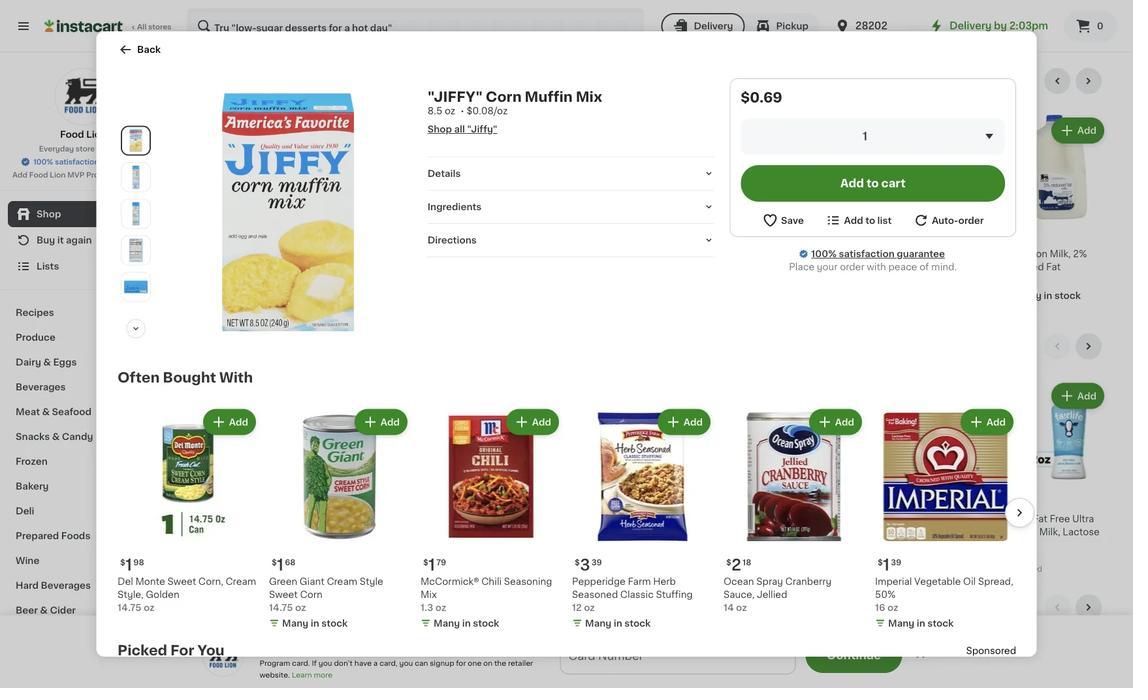 Task type: describe. For each thing, give the bounding box(es) containing it.
0 horizontal spatial program
[[86, 172, 118, 179]]

1 inside 'milk, 2% reduced fat 1 gal'
[[887, 528, 891, 537]]

food lion milk, whole 0.5 gal many in stock
[[427, 515, 526, 553]]

again
[[66, 236, 92, 245]]

in up close icon
[[917, 619, 925, 628]]

food for food lion heavy whipping cream
[[887, 249, 911, 258]]

2% inside food lion milk, 2% reduced fat 0.5 gal
[[843, 515, 857, 524]]

chocolate
[[589, 515, 636, 524]]

• inside the get free delivery on next 3 orders • add $10.00 to qualify.
[[648, 656, 652, 666]]

19 for duke's mayonnaise, real, smooth & creamy
[[446, 231, 455, 238]]

stock down imperial vegetable oil spread, 50% 16 oz
[[928, 619, 954, 628]]

shop for shop all "jiffy"
[[427, 125, 452, 134]]

14
[[724, 603, 734, 613]]

beer & cider
[[16, 606, 76, 615]]

muffin
[[525, 90, 573, 104]]

stock down classic
[[624, 619, 651, 628]]

lion for food lion milk, 2% reduced fat 1 gal
[[337, 515, 357, 524]]

lion for food lion milk, whole 1 gal
[[222, 515, 241, 524]]

$10.00
[[681, 656, 718, 667]]

3 for food lion milk, whole
[[204, 495, 214, 511]]

reduced inside 'milk, 2% reduced fat 1 gal'
[[927, 515, 969, 524]]

guarantee inside 100% satisfaction guarantee button
[[101, 158, 138, 166]]

peanut
[[836, 262, 868, 271]]

lion for food lion
[[86, 130, 106, 139]]

often bought with
[[117, 371, 253, 385]]

lion inside please enter the account information associated with your food lion mvp program card. if you don't have a card, you can signup for one on the retailer website.
[[492, 648, 507, 655]]

3 for food lion milk, 2% reduced fat
[[319, 495, 329, 511]]

1 inside field
[[863, 131, 868, 142]]

many inside green bell pepper 1 each many in stock
[[209, 278, 235, 287]]

in inside green bell pepper 1 each many in stock
[[238, 278, 246, 287]]

50%
[[875, 590, 896, 600]]

free for fairlife fat free ultra filtered milk, lactose free
[[1003, 541, 1023, 550]]

69 inside $ 4 69
[[1023, 496, 1033, 504]]

$ 1 79
[[423, 558, 446, 573]]

gal inside food lion milk, 2% reduced fat 0.5 gal
[[790, 541, 804, 550]]

& inside duke's mayonnaise, real, smooth & creamy
[[490, 262, 497, 271]]

$ inside $ 1 89
[[775, 496, 780, 504]]

of
[[920, 263, 929, 272]]

condiments & sauces
[[16, 656, 121, 665]]

19 for food lion milk, whole
[[215, 496, 224, 504]]

$ inside $ 3 food lion milk, 2% reduced fat
[[1005, 231, 1010, 238]]

stuffing
[[656, 590, 693, 600]]

oz inside fairlife fat free ultra filtered milk, lactose free 52 fl oz
[[1025, 554, 1036, 563]]

19 for food lion milk, 2% reduced fat
[[331, 496, 339, 504]]

product group containing fairlife 2% chocolate ultra filtered milk, lactose free
[[542, 381, 647, 577]]

pepperidge farm herb seasoned classic stuffing 12 oz
[[572, 577, 693, 613]]

28202
[[856, 21, 888, 31]]

to inside button
[[867, 178, 879, 189]]

save button
[[762, 212, 804, 229]]

$ 2 18
[[726, 558, 751, 573]]

oz inside "jiffy" corn muffin mix 8.5 oz • $0.08/oz
[[445, 107, 455, 116]]

add inside the product group
[[847, 126, 867, 135]]

lactose for fairlife 2% chocolate ultra filtered milk, lactose free
[[542, 541, 579, 550]]

milk, inside milk, whole 1 gal
[[657, 515, 678, 524]]

recipes link
[[8, 301, 159, 325]]

satisfaction inside "link"
[[839, 250, 895, 259]]

each
[[202, 262, 225, 271]]

food lion heavy whipping cream
[[887, 249, 964, 271]]

instacart logo image
[[44, 18, 123, 34]]

$ 3 99
[[314, 230, 341, 245]]

produce
[[16, 333, 56, 342]]

dairy & eggs
[[16, 358, 77, 367]]

many down the "seasoned"
[[585, 619, 611, 628]]

100% inside "link"
[[811, 250, 837, 259]]

mvp inside please enter the account information associated with your food lion mvp program card. if you don't have a card, you can signup for one on the retailer website.
[[509, 648, 526, 655]]

add food lion mvp program to save link
[[12, 170, 154, 180]]

for
[[170, 644, 194, 658]]

more button
[[787, 651, 838, 672]]

& inside "link"
[[43, 358, 51, 367]]

spread,
[[978, 577, 1013, 586]]

milk, inside fairlife 2% chocolate ultra filtered milk, lactose free 52 fl oz
[[603, 528, 624, 537]]

food for food lion milk, whole 0.5 gal many in stock
[[427, 515, 450, 524]]

$ inside $ 1 79
[[423, 559, 428, 567]]

in down $ 3 food lion milk, 2% reduced fat
[[1044, 291, 1053, 300]]

$0.08/oz
[[467, 107, 508, 116]]

corn,
[[198, 577, 223, 586]]

5
[[434, 230, 445, 245]]

corn inside green giant cream style sweet corn 14.75 oz
[[300, 590, 322, 600]]

$ 1 68
[[271, 558, 295, 573]]

please enter the account information associated with your food lion mvp program card. if you don't have a card, you can signup for one on the retailer website.
[[260, 648, 533, 679]]

gal inside food lion milk, whole 1 gal
[[202, 528, 216, 537]]

frozen
[[16, 457, 48, 467]]

free for fairlife 2% chocolate ultra filtered milk, lactose free
[[581, 541, 601, 550]]

list
[[878, 216, 892, 225]]

del
[[117, 577, 133, 586]]

buy
[[37, 236, 55, 245]]

lion inside $ 3 food lion milk, 2% reduced fat
[[1028, 249, 1048, 258]]

0 vertical spatial mvp
[[67, 172, 85, 179]]

imperial
[[875, 577, 912, 586]]

many in stock for $ 1 79
[[434, 619, 499, 628]]

frozen link
[[8, 450, 159, 474]]

breast
[[702, 262, 732, 271]]

14.75 inside green giant cream style sweet corn 14.75 oz
[[269, 603, 293, 613]]

& left sauces
[[76, 656, 84, 665]]

jellied
[[757, 590, 787, 600]]

0 vertical spatial with
[[867, 263, 886, 272]]

many up enter
[[282, 619, 308, 628]]

seafood
[[52, 408, 91, 417]]

many inside food lion milk, whole 0.5 gal many in stock
[[440, 543, 466, 553]]

corn inside "jiffy" corn muffin mix 8.5 oz • $0.08/oz
[[486, 90, 522, 104]]

details button
[[427, 167, 714, 180]]

16
[[875, 603, 885, 613]]

$ inside $ 3 99
[[314, 231, 319, 238]]

stock inside green bell pepper 1 each many in stock
[[248, 278, 275, 287]]

68
[[285, 559, 295, 567]]

stock up account
[[321, 619, 348, 628]]

lists link
[[8, 254, 159, 280]]

food lion logo image inside main content
[[202, 635, 244, 677]]

many in stock for $ 1 68
[[282, 619, 348, 628]]

1 up mccormick® at the left bottom of the page
[[428, 558, 435, 573]]

1 up food lion milk, 2% reduced fat 0.5 gal
[[780, 495, 787, 511]]

to inside button
[[865, 216, 875, 225]]

1 inside food lion milk, whole 1 gal
[[196, 528, 200, 537]]

stock down mccormick® chili seasoning mix 1.3 oz
[[473, 619, 499, 628]]

1 up imperial
[[883, 558, 890, 573]]

chicken
[[705, 249, 742, 258]]

style,
[[117, 590, 143, 600]]

hard beverages link
[[8, 574, 159, 599]]

often
[[117, 371, 159, 385]]

add food lion mvp program to save
[[12, 172, 146, 179]]

food lion milk, 2% reduced fat 0.5 gal
[[772, 515, 857, 550]]

oz inside imperial vegetable oil spread, 50% 16 oz
[[888, 603, 898, 613]]

oz inside fairlife 2% chocolate ultra filtered milk, lactose free 52 fl oz
[[564, 554, 575, 563]]

fat inside food lion milk, 2% reduced fat 0.5 gal
[[816, 528, 831, 537]]

food for food lion milk, whole 1 gal
[[196, 515, 219, 524]]

learn more link
[[292, 672, 333, 679]]

0 horizontal spatial 69
[[216, 231, 227, 238]]

1 inside food lion milk, 2% reduced fat 1 gal
[[311, 541, 315, 550]]

food inside $ 3 food lion milk, 2% reduced fat
[[1003, 249, 1026, 258]]

0 button
[[1064, 10, 1118, 42]]

reduced inside food lion milk, 2% reduced fat 1 gal
[[311, 528, 353, 537]]

add inside the treatment tracker modal dialog
[[655, 656, 678, 667]]

many in stock down $ 3 food lion milk, 2% reduced fat
[[1016, 291, 1081, 300]]

0.5 inside food lion milk, whole 0.5 gal many in stock
[[427, 528, 442, 537]]

service type group
[[661, 13, 819, 39]]

gal inside food lion milk, 2% reduced fat 1 gal
[[317, 541, 332, 550]]

goods
[[35, 631, 66, 640]]

lists
[[37, 262, 59, 271]]

deli
[[16, 507, 34, 516]]

ultra for fairlife fat free ultra filtered milk, lactose free
[[1073, 515, 1095, 524]]

to left save
[[120, 172, 127, 179]]

on inside please enter the account information associated with your food lion mvp program card. if you don't have a card, you can signup for one on the retailer website.
[[484, 660, 493, 667]]

stock down $ 3 food lion milk, 2% reduced fat
[[1055, 291, 1081, 300]]

auto-
[[932, 216, 959, 225]]

hard beverages
[[16, 582, 91, 591]]

39 for 1
[[891, 559, 901, 567]]

prices
[[97, 145, 120, 153]]

food for food lion
[[60, 130, 84, 139]]

milk, inside fairlife fat free ultra filtered milk, lactose free 52 fl oz
[[1040, 528, 1061, 537]]

ocean
[[724, 577, 754, 586]]

cream for food lion heavy whipping cream
[[933, 262, 964, 271]]

delivery for delivery
[[694, 22, 733, 31]]

in down the pepperidge farm herb seasoned classic stuffing 12 oz
[[614, 619, 622, 628]]

2 you from the left
[[400, 660, 413, 667]]

in down green giant cream style sweet corn 14.75 oz
[[311, 619, 319, 628]]

snacks & candy link
[[8, 425, 159, 450]]

99 for 4
[[907, 231, 918, 238]]

more
[[314, 672, 333, 679]]

many in stock for $ 2 79
[[901, 543, 966, 553]]

many up $ 1 39
[[901, 543, 927, 553]]

1 inside 'milo's sweet tea, famous 1 gal'
[[311, 275, 315, 284]]

$ 2 79 for milk, 2% reduced fat
[[890, 495, 916, 511]]

condiments
[[16, 656, 74, 665]]

sellers
[[232, 74, 282, 88]]

store
[[76, 145, 95, 153]]

delivery by 2:03pm link
[[929, 18, 1049, 34]]

enlarge doughs, gelatins & bake mixes "jiffy" corn muffin mix hero (opens in a new tab) image
[[124, 129, 147, 152]]

smucker's uncrustables peanut butter & grape jelly sandwich
[[772, 249, 868, 298]]

a
[[374, 660, 378, 667]]

you
[[197, 644, 224, 658]]

lion for food lion heavy whipping cream
[[913, 249, 933, 258]]

food lion chicken boneless breast value pack button
[[657, 115, 762, 305]]

$ inside $ 3 39
[[575, 559, 580, 567]]

$ inside $ 4 99
[[890, 231, 895, 238]]

fat inside 'milk, 2% reduced fat 1 gal'
[[971, 515, 986, 524]]

associated
[[395, 648, 435, 655]]

3 inside the treatment tracker modal dialog
[[597, 656, 605, 667]]

save
[[781, 216, 804, 225]]

many down $ 3 food lion milk, 2% reduced fat
[[1016, 291, 1042, 300]]

add inside button
[[844, 216, 863, 225]]

lion for food lion milk, 2% reduced fat 0.5 gal
[[798, 515, 818, 524]]

gal inside milk, whole 1 gal
[[663, 528, 677, 537]]

2 horizontal spatial 2
[[895, 495, 905, 511]]

4 for $ 4 99
[[895, 230, 906, 245]]

milk, inside food lion milk, 2% reduced fat 0.5 gal
[[820, 515, 841, 524]]

guarantee inside "100% satisfaction guarantee" "link"
[[897, 250, 945, 259]]

monte
[[135, 577, 165, 586]]

spo
[[966, 647, 984, 656]]

14.75 inside del monte sweet corn, cream style, golden 14.75 oz
[[117, 603, 141, 613]]

close image
[[914, 648, 927, 661]]

milk, inside food lion milk, whole 0.5 gal many in stock
[[474, 515, 495, 524]]

89 inside $ 1 89
[[788, 496, 799, 504]]

details
[[427, 169, 461, 178]]

on inside the treatment tracker modal dialog
[[551, 656, 566, 667]]

whole for food lion milk, whole 1 gal
[[267, 515, 296, 524]]

in inside food lion milk, whole 0.5 gal many in stock
[[468, 543, 477, 553]]

sweet inside del monte sweet corn, cream style, golden 14.75 oz
[[167, 577, 196, 586]]

100% inside button
[[33, 158, 53, 166]]

fairlife for fairlife 2% chocolate ultra filtered milk, lactose free 52 fl oz
[[542, 515, 570, 524]]

$2.69 per pound element
[[657, 225, 762, 247]]

2% inside 'milk, 2% reduced fat 1 gal'
[[911, 515, 925, 524]]

1 field
[[741, 118, 1005, 155]]

fairlife 2% chocolate ultra filtered milk, lactose free 52 fl oz
[[542, 515, 636, 563]]

add to list
[[844, 216, 892, 225]]

signup
[[430, 660, 454, 667]]

stock inside food lion milk, whole 0.5 gal many in stock
[[479, 543, 505, 553]]

gal inside 'milk, 2% reduced fat 1 gal'
[[894, 528, 908, 537]]

12
[[572, 603, 582, 613]]

& inside smucker's uncrustables peanut butter & grape jelly sandwich
[[803, 275, 811, 284]]

fairlife fat free ultra filtered milk, lactose free 52 fl oz
[[1003, 515, 1100, 563]]

sweet inside green giant cream style sweet corn 14.75 oz
[[269, 590, 298, 600]]

add to list button
[[825, 212, 892, 229]]

milo's sweet tea, famous 1 gal
[[311, 249, 389, 284]]

back button
[[117, 42, 160, 57]]

lion for food lion 80% lean ground beef chuck
[[568, 249, 587, 258]]

100% satisfaction guarantee inside button
[[33, 158, 138, 166]]

80%
[[589, 249, 610, 258]]

all stores link
[[44, 8, 172, 44]]

with inside please enter the account information associated with your food lion mvp program card. if you don't have a card, you can signup for one on the retailer website.
[[436, 648, 452, 655]]

39 for 3
[[591, 559, 602, 567]]

food for food lion chicken boneless breast value pack
[[657, 249, 680, 258]]

in down 'milk, 2% reduced fat 1 gal'
[[929, 543, 938, 553]]

1 vertical spatial beverages
[[41, 582, 91, 591]]

& left candy
[[52, 433, 60, 442]]

whole inside milk, whole 1 gal
[[680, 515, 709, 524]]

& inside 'link'
[[69, 631, 76, 640]]

oz inside ocean spray cranberry sauce, jellied 14 oz
[[736, 603, 747, 613]]

3 for pepperidge farm herb seasoned classic stuffing
[[580, 558, 590, 573]]

bakery
[[16, 482, 49, 491]]

0 vertical spatial the
[[307, 648, 318, 655]]

continue
[[827, 650, 882, 661]]

fat inside food lion milk, 2% reduced fat 1 gal
[[355, 528, 370, 537]]



Task type: locate. For each thing, give the bounding box(es) containing it.
item carousel region containing 1
[[117, 402, 1035, 638]]

fairlife down $ 4 69
[[1003, 515, 1031, 524]]

0 horizontal spatial the
[[307, 648, 318, 655]]

1 vertical spatial 0.5
[[772, 541, 787, 550]]

oz down giant
[[295, 603, 306, 613]]

0 horizontal spatial 14.75
[[117, 603, 141, 613]]

0 vertical spatial all
[[982, 76, 992, 86]]

enlarge doughs, gelatins & bake mixes "jiffy" corn muffin mix angle_right (opens in a new tab) image
[[124, 202, 147, 226]]

2 $ 3 19 from the left
[[314, 495, 339, 511]]

1 vertical spatial 100%
[[811, 250, 837, 259]]

0 vertical spatial ultra
[[1073, 515, 1095, 524]]

1 sponsored badge image from the left
[[542, 566, 581, 574]]

uncrustables
[[772, 262, 833, 271]]

product group containing food lion milk, whole
[[427, 381, 531, 557]]

79 up 'milk, 2% reduced fat 1 gal'
[[906, 496, 916, 504]]

beverages down the dairy & eggs
[[16, 383, 66, 392]]

1 filtered from the left
[[566, 528, 601, 537]]

sauce,
[[724, 590, 755, 600]]

picked
[[117, 644, 167, 658]]

0.5 up $ 1 79
[[427, 528, 442, 537]]

1 vertical spatial lactose
[[542, 541, 579, 550]]

19 up food lion milk, whole 1 gal on the left bottom
[[215, 496, 224, 504]]

1 horizontal spatial food lion logo image
[[202, 635, 244, 677]]

0 horizontal spatial 52
[[542, 554, 554, 563]]

1 vertical spatial 100% satisfaction guarantee
[[811, 250, 945, 259]]

stock down 'milk, 2% reduced fat 1 gal'
[[940, 543, 966, 553]]

whole for food lion milk, whole 0.5 gal many in stock
[[498, 515, 526, 524]]

89 inside the product group
[[442, 496, 453, 504]]

1 inside milk, whole 1 gal
[[657, 528, 661, 537]]

food inside food lion 80% lean ground beef chuck
[[542, 249, 565, 258]]

79 for smucker's uncrustables peanut butter & grape jelly sandwich
[[792, 231, 802, 238]]

green for each
[[196, 249, 224, 258]]

bought
[[163, 371, 216, 385]]

79 up mccormick® at the left bottom of the page
[[436, 559, 446, 567]]

lion for food lion chicken boneless breast value pack
[[683, 249, 702, 258]]

& left eggs on the bottom of page
[[43, 358, 51, 367]]

recipes
[[16, 308, 54, 318]]

0 horizontal spatial with
[[436, 648, 452, 655]]

fl inside fairlife 2% chocolate ultra filtered milk, lactose free 52 fl oz
[[556, 554, 562, 563]]

1 horizontal spatial 2
[[731, 558, 741, 573]]

0 horizontal spatial free
[[581, 541, 601, 550]]

can
[[415, 660, 428, 667]]

free inside fairlife 2% chocolate ultra filtered milk, lactose free 52 fl oz
[[581, 541, 601, 550]]

0 vertical spatial program
[[86, 172, 118, 179]]

100% down everyday
[[33, 158, 53, 166]]

enter
[[286, 648, 305, 655]]

cream left style
[[327, 577, 357, 586]]

in up mccormick® at the left bottom of the page
[[468, 543, 477, 553]]

0 horizontal spatial 100%
[[33, 158, 53, 166]]

$ inside $ 5 19
[[429, 231, 434, 238]]

2 up 'milk, 2% reduced fat 1 gal'
[[895, 495, 905, 511]]

food lion
[[60, 130, 106, 139]]

• down "jiffy"
[[461, 107, 464, 116]]

lion inside "food lion chicken boneless breast value pack"
[[683, 249, 702, 258]]

2% inside food lion milk, 2% reduced fat 1 gal
[[382, 515, 396, 524]]

$ inside $ 4 69
[[1005, 496, 1010, 504]]

peace
[[889, 263, 917, 272]]

lion inside 'food lion heavy whipping cream'
[[913, 249, 933, 258]]

1 horizontal spatial shop
[[427, 125, 452, 134]]

0.5 up spray
[[772, 541, 787, 550]]

0 horizontal spatial you
[[319, 660, 332, 667]]

1 inside green bell pepper 1 each many in stock
[[196, 262, 200, 271]]

stock up chili
[[479, 543, 505, 553]]

2 horizontal spatial whole
[[680, 515, 709, 524]]

0 vertical spatial order
[[959, 216, 984, 225]]

1 vertical spatial food lion logo image
[[202, 635, 244, 677]]

filtered for 2%
[[566, 528, 601, 537]]

sponsored badge image for fairlife 2% chocolate ultra filtered milk, lactose free 52 fl oz
[[542, 566, 581, 574]]

& down place
[[803, 275, 811, 284]]

green bell pepper 1 each many in stock
[[196, 249, 279, 287]]

52 inside fairlife 2% chocolate ultra filtered milk, lactose free 52 fl oz
[[542, 554, 554, 563]]

0 horizontal spatial whole
[[267, 515, 296, 524]]

2 horizontal spatial sweet
[[340, 249, 369, 258]]

79 for mccormick® chili seasoning mix
[[436, 559, 446, 567]]

79 inside $ 1 79
[[436, 559, 446, 567]]

$ inside '$ 2 18'
[[726, 559, 731, 567]]

1 whole from the left
[[267, 515, 296, 524]]

& down mayonnaise,
[[490, 262, 497, 271]]

52 up spread,
[[1003, 554, 1014, 563]]

milk, inside $ 3 food lion milk, 2% reduced fat
[[1050, 249, 1071, 258]]

2 39 from the left
[[891, 559, 901, 567]]

you down associated
[[400, 660, 413, 667]]

$ 1 98
[[120, 558, 144, 573]]

2 for 1
[[731, 558, 741, 573]]

food up corn,
[[196, 515, 219, 524]]

52 for fairlife 2% chocolate ultra filtered milk, lactose free 52 fl oz
[[542, 554, 554, 563]]

100% satisfaction guarantee
[[33, 158, 138, 166], [811, 250, 945, 259]]

condiments & sauces link
[[8, 648, 159, 673]]

0.5 inside food lion milk, 2% reduced fat 0.5 gal
[[772, 541, 787, 550]]

(30+)
[[995, 76, 1020, 86]]

enlarge doughs, gelatins & bake mixes "jiffy" corn muffin mix angle_left (opens in a new tab) image
[[124, 165, 147, 189]]

79 for milk, whole
[[676, 496, 686, 504]]

1 horizontal spatial on
[[551, 656, 566, 667]]

3 whole from the left
[[680, 515, 709, 524]]

lactose inside fairlife fat free ultra filtered milk, lactose free 52 fl oz
[[1063, 528, 1100, 537]]

cream inside green giant cream style sweet corn 14.75 oz
[[327, 577, 357, 586]]

1 horizontal spatial sweet
[[269, 590, 298, 600]]

39 up the pepperidge
[[591, 559, 602, 567]]

1 vertical spatial corn
[[300, 590, 322, 600]]

$ 3 19 for food lion milk, 2% reduced fat
[[314, 495, 339, 511]]

green up 'each'
[[196, 249, 224, 258]]

2 vertical spatial sweet
[[269, 590, 298, 600]]

mix for seasoning
[[420, 590, 437, 600]]

gal inside food lion milk, whole 0.5 gal many in stock
[[444, 528, 458, 537]]

mccormick®
[[420, 577, 479, 586]]

food for food lion 80% lean ground beef chuck
[[542, 249, 565, 258]]

1 vertical spatial with
[[436, 648, 452, 655]]

fat inside $ 3 food lion milk, 2% reduced fat
[[1047, 262, 1061, 271]]

79
[[792, 231, 802, 238], [676, 496, 686, 504], [906, 496, 916, 504], [436, 559, 446, 567]]

treatment tracker modal dialog
[[170, 642, 1134, 689]]

0 vertical spatial lactose
[[1063, 528, 1100, 537]]

bakery link
[[8, 474, 159, 499]]

beer & cider link
[[8, 599, 159, 623]]

0 horizontal spatial $ 2 79
[[660, 495, 686, 511]]

$ 3 19
[[199, 495, 224, 511], [314, 495, 339, 511]]

0 horizontal spatial 0.5
[[427, 528, 442, 537]]

with
[[867, 263, 886, 272], [436, 648, 452, 655]]

69 up fairlife fat free ultra filtered milk, lactose free 52 fl oz
[[1023, 496, 1033, 504]]

19
[[446, 231, 455, 238], [215, 496, 224, 504], [331, 496, 339, 504]]

shop link
[[8, 201, 159, 227]]

$ 3 19 for food lion milk, whole
[[199, 495, 224, 511]]

corn up $0.08/oz
[[486, 90, 522, 104]]

1 vertical spatial all
[[454, 125, 465, 134]]

ultra for fairlife 2% chocolate ultra filtered milk, lactose free
[[542, 528, 563, 537]]

spray
[[756, 577, 783, 586]]

shop down "8.5"
[[427, 125, 452, 134]]

1 vertical spatial guarantee
[[897, 250, 945, 259]]

& left pasta
[[69, 631, 76, 640]]

gal up $ 1 79
[[444, 528, 458, 537]]

all for shop
[[454, 125, 465, 134]]

1 horizontal spatial your
[[817, 263, 838, 272]]

mvp down 100% satisfaction guarantee button
[[67, 172, 85, 179]]

boneless
[[657, 262, 699, 271]]

98
[[133, 559, 144, 567]]

place
[[789, 263, 815, 272]]

0 horizontal spatial all
[[454, 125, 465, 134]]

many down 50%
[[888, 619, 915, 628]]

food inside please enter the account information associated with your food lion mvp program card. if you don't have a card, you can signup for one on the retailer website.
[[472, 648, 490, 655]]

2 horizontal spatial free
[[1050, 515, 1071, 524]]

39
[[591, 559, 602, 567], [891, 559, 901, 567]]

& right meat
[[42, 408, 50, 417]]

1 horizontal spatial all
[[982, 76, 992, 86]]

2 89 from the left
[[788, 496, 799, 504]]

1 horizontal spatial delivery
[[950, 21, 992, 31]]

$ 2 79 up milk, whole 1 gal
[[660, 495, 686, 511]]

ground
[[542, 262, 576, 271]]

cream for del monte sweet corn, cream style, golden 14.75 oz
[[225, 577, 256, 586]]

many in stock for $ 3 39
[[585, 619, 651, 628]]

guarantee down prices
[[101, 158, 138, 166]]

0 vertical spatial mix
[[576, 90, 602, 104]]

79 up milk, whole 1 gal
[[676, 496, 686, 504]]

2 $ 2 79 from the left
[[890, 495, 916, 511]]

$ inside $ 9 79
[[775, 231, 780, 238]]

Card Number text field
[[561, 638, 796, 674]]

directions
[[427, 236, 477, 245]]

to left cart
[[867, 178, 879, 189]]

chili
[[481, 577, 502, 586]]

79 for milk, 2% reduced fat
[[906, 496, 916, 504]]

program inside please enter the account information associated with your food lion mvp program card. if you don't have a card, you can signup for one on the retailer website.
[[260, 660, 290, 667]]

oz right 14
[[736, 603, 747, 613]]

green inside green bell pepper 1 each many in stock
[[196, 249, 224, 258]]

food inside food lion milk, 2% reduced fat 1 gal
[[311, 515, 335, 524]]

1 vertical spatial your
[[454, 648, 470, 655]]

99 inside $ 3 99
[[331, 231, 341, 238]]

0 horizontal spatial cream
[[225, 577, 256, 586]]

with down "100% satisfaction guarantee" "link"
[[867, 263, 886, 272]]

giant
[[299, 577, 324, 586]]

$ inside $ 1 68
[[271, 559, 277, 567]]

89 up food lion milk, 2% reduced fat 0.5 gal
[[788, 496, 799, 504]]

1 $ 3 19 from the left
[[199, 495, 224, 511]]

fairlife for fairlife fat free ultra filtered milk, lactose free 52 fl oz
[[1003, 515, 1031, 524]]

1 left 'each'
[[196, 262, 200, 271]]

1 horizontal spatial fairlife
[[1003, 515, 1031, 524]]

0 horizontal spatial lactose
[[542, 541, 579, 550]]

oz inside mccormick® chili seasoning mix 1.3 oz
[[435, 603, 446, 613]]

2 fairlife from the left
[[1003, 515, 1031, 524]]

green for sweet
[[269, 577, 297, 586]]

food lion link
[[55, 68, 112, 141]]

$0.69
[[741, 90, 782, 104]]

99
[[331, 231, 341, 238], [907, 231, 918, 238]]

milk, inside 'milk, 2% reduced fat 1 gal'
[[887, 515, 909, 524]]

food lion logo image up food lion
[[55, 68, 112, 125]]

free
[[474, 656, 498, 667]]

on right one
[[484, 660, 493, 667]]

1 horizontal spatial 89
[[788, 496, 799, 504]]

1 horizontal spatial fl
[[1017, 554, 1023, 563]]

your up grape
[[817, 263, 838, 272]]

lion inside food lion milk, whole 1 gal
[[222, 515, 241, 524]]

you right if
[[319, 660, 332, 667]]

1 horizontal spatial whole
[[498, 515, 526, 524]]

1 horizontal spatial 69
[[1023, 496, 1033, 504]]

with
[[219, 371, 253, 385]]

pasta
[[79, 631, 105, 640]]

delivery
[[501, 656, 548, 667]]

19 up food lion milk, 2% reduced fat 1 gal
[[331, 496, 339, 504]]

2 sponsored badge image from the left
[[1003, 566, 1042, 574]]

deli link
[[8, 499, 159, 524]]

sweet inside 'milo's sweet tea, famous 1 gal'
[[340, 249, 369, 258]]

3 for milo's sweet tea, famous
[[319, 230, 329, 245]]

many in stock for $ 1 39
[[888, 619, 954, 628]]

9
[[780, 230, 791, 245]]

lactose for fairlife fat free ultra filtered milk, lactose free
[[1063, 528, 1100, 537]]

1 vertical spatial program
[[260, 660, 290, 667]]

many in stock down green giant cream style sweet corn 14.75 oz
[[282, 619, 348, 628]]

1 14.75 from the left
[[117, 603, 141, 613]]

enlarge doughs, gelatins & bake mixes "jiffy" corn muffin mix angle_back (opens in a new tab) image
[[124, 239, 147, 262]]

1 fairlife from the left
[[542, 515, 570, 524]]

1 vertical spatial •
[[648, 656, 652, 666]]

$
[[314, 231, 319, 238], [429, 231, 434, 238], [775, 231, 780, 238], [890, 231, 895, 238], [1005, 231, 1010, 238], [199, 496, 204, 504], [314, 496, 319, 504], [660, 496, 665, 504], [775, 496, 780, 504], [890, 496, 895, 504], [1005, 496, 1010, 504], [120, 559, 125, 567], [271, 559, 277, 567], [423, 559, 428, 567], [575, 559, 580, 567], [726, 559, 731, 567], [878, 559, 883, 567]]

0 horizontal spatial order
[[840, 263, 865, 272]]

1 horizontal spatial program
[[260, 660, 290, 667]]

food lion 80% lean ground beef chuck
[[542, 249, 635, 271]]

product group
[[196, 115, 301, 292], [427, 115, 531, 318], [657, 115, 762, 305], [772, 115, 877, 318], [887, 115, 992, 286], [1003, 115, 1107, 305], [196, 381, 301, 557], [311, 381, 416, 570], [427, 381, 531, 557], [542, 381, 647, 577], [657, 381, 762, 539], [772, 381, 877, 552], [887, 381, 992, 557], [1003, 381, 1107, 577], [117, 407, 258, 615], [269, 407, 410, 633], [420, 407, 562, 633], [572, 407, 713, 633], [724, 407, 865, 615], [875, 407, 1016, 633], [196, 642, 301, 689], [311, 642, 416, 689], [427, 642, 531, 689], [542, 642, 647, 689], [657, 642, 762, 689], [772, 642, 877, 689], [887, 642, 992, 689]]

stock down pepper
[[248, 278, 275, 287]]

1 vertical spatial sweet
[[167, 577, 196, 586]]

1 39 from the left
[[591, 559, 602, 567]]

0 horizontal spatial shop
[[37, 210, 61, 219]]

mccormick® chili seasoning mix 1.3 oz
[[420, 577, 552, 613]]

buy it again
[[37, 236, 92, 245]]

$ 1 89
[[775, 495, 799, 511]]

1 horizontal spatial 100%
[[811, 250, 837, 259]]

• inside "jiffy" corn muffin mix 8.5 oz • $0.08/oz
[[461, 107, 464, 116]]

1 horizontal spatial cream
[[327, 577, 357, 586]]

filtered down $ 4 69
[[1003, 528, 1038, 537]]

cranberry
[[785, 577, 832, 586]]

picked for you
[[117, 644, 224, 658]]

fat
[[1047, 262, 1061, 271], [971, 515, 986, 524], [1034, 515, 1048, 524], [355, 528, 370, 537], [816, 528, 831, 537]]

doughs, gelatins & bake mixes "jiffy" corn muffin mix hero image
[[164, 89, 412, 336]]

1 99 from the left
[[331, 231, 341, 238]]

0 horizontal spatial guarantee
[[101, 158, 138, 166]]

1 vertical spatial 4
[[1010, 495, 1021, 511]]

100% up uncrustables
[[811, 250, 837, 259]]

100% satisfaction guarantee up the place your order with peace of mind.
[[811, 250, 945, 259]]

0 vertical spatial guarantee
[[101, 158, 138, 166]]

many
[[209, 278, 235, 287], [1016, 291, 1042, 300], [440, 543, 466, 553], [901, 543, 927, 553], [282, 619, 308, 628], [434, 619, 460, 628], [585, 619, 611, 628], [888, 619, 915, 628]]

2 for 3
[[665, 495, 675, 511]]

0 horizontal spatial •
[[461, 107, 464, 116]]

food lion logo image right for
[[202, 635, 244, 677]]

2 14.75 from the left
[[269, 603, 293, 613]]

&
[[490, 262, 497, 271], [803, 275, 811, 284], [43, 358, 51, 367], [42, 408, 50, 417], [52, 433, 60, 442], [40, 606, 48, 615], [69, 631, 76, 640], [76, 656, 84, 665]]

0 horizontal spatial green
[[196, 249, 224, 258]]

1 vertical spatial green
[[269, 577, 297, 586]]

oz down $ 4 69
[[1025, 554, 1036, 563]]

1 horizontal spatial mix
[[576, 90, 602, 104]]

milk, inside food lion milk, 2% reduced fat 1 gal
[[359, 515, 380, 524]]

item carousel region
[[196, 68, 1107, 323], [196, 333, 1107, 584], [117, 402, 1035, 638], [196, 595, 1107, 689]]

foods
[[61, 532, 90, 541]]

1 horizontal spatial $ 2 79
[[890, 495, 916, 511]]

item carousel region containing fresh fruit
[[196, 595, 1107, 689]]

oz inside the pepperidge farm herb seasoned classic stuffing 12 oz
[[584, 603, 595, 613]]

3
[[319, 230, 329, 245], [1010, 230, 1021, 245], [204, 495, 214, 511], [319, 495, 329, 511], [580, 558, 590, 573], [597, 656, 605, 667]]

add button
[[246, 119, 297, 142], [707, 119, 758, 142], [823, 119, 873, 142], [1053, 119, 1104, 142], [1053, 384, 1104, 408], [204, 411, 254, 434], [356, 411, 406, 434], [507, 411, 558, 434], [659, 411, 709, 434], [810, 411, 861, 434], [962, 411, 1012, 434], [246, 646, 297, 669], [362, 646, 412, 669], [477, 646, 527, 669], [592, 646, 643, 669], [707, 646, 758, 669], [823, 646, 873, 669], [938, 646, 988, 669]]

0 horizontal spatial on
[[484, 660, 493, 667]]

mix right muffin
[[576, 90, 602, 104]]

best sellers
[[196, 74, 282, 88]]

main content
[[0, 52, 1134, 689]]

oz inside del monte sweet corn, cream style, golden 14.75 oz
[[143, 603, 154, 613]]

sweet left tea,
[[340, 249, 369, 258]]

fairlife left chocolate
[[542, 515, 570, 524]]

0 vertical spatial your
[[817, 263, 838, 272]]

by
[[995, 21, 1008, 31]]

1 89 from the left
[[442, 496, 453, 504]]

1 $ 2 79 from the left
[[660, 495, 686, 511]]

oz inside green giant cream style sweet corn 14.75 oz
[[295, 603, 306, 613]]

99 up milo's
[[331, 231, 341, 238]]

lactose inside fairlife 2% chocolate ultra filtered milk, lactose free 52 fl oz
[[542, 541, 579, 550]]

mvp up the delivery
[[509, 648, 526, 655]]

0 vertical spatial 100% satisfaction guarantee
[[33, 158, 138, 166]]

99 inside $ 4 99
[[907, 231, 918, 238]]

whole inside food lion milk, whole 0.5 gal many in stock
[[498, 515, 526, 524]]

enlarge doughs, gelatins & bake mixes "jiffy" corn muffin mix angle_top (opens in a new tab) image
[[124, 275, 147, 299]]

$ 3 39
[[575, 558, 602, 573]]

2 whole from the left
[[498, 515, 526, 524]]

3 inside $ 3 food lion milk, 2% reduced fat
[[1010, 230, 1021, 245]]

None search field
[[187, 8, 644, 44]]

milo's
[[311, 249, 338, 258]]

beverages up cider
[[41, 582, 91, 591]]

dairy & eggs link
[[8, 350, 159, 375]]

99 for 3
[[331, 231, 341, 238]]

2% inside $ 3 food lion milk, 2% reduced fat
[[1074, 249, 1088, 258]]

cider
[[50, 606, 76, 615]]

mix for muffin
[[576, 90, 602, 104]]

food for food lion milk, 2% reduced fat 1 gal
[[311, 515, 335, 524]]

order
[[959, 216, 984, 225], [840, 263, 865, 272]]

& right beer
[[40, 606, 48, 615]]

filtered inside fairlife fat free ultra filtered milk, lactose free 52 fl oz
[[1003, 528, 1038, 537]]

19 inside $ 5 19
[[446, 231, 455, 238]]

39 inside $ 1 39
[[891, 559, 901, 567]]

1 horizontal spatial 0.5
[[772, 541, 787, 550]]

cream inside 'food lion heavy whipping cream'
[[933, 262, 964, 271]]

filtered for fat
[[1003, 528, 1038, 537]]

52 for fairlife fat free ultra filtered milk, lactose free 52 fl oz
[[1003, 554, 1014, 563]]

food inside 'link'
[[60, 130, 84, 139]]

2 left 18
[[731, 558, 741, 573]]

food up $ 1 79
[[427, 515, 450, 524]]

1 left 68
[[277, 558, 283, 573]]

0 horizontal spatial food lion logo image
[[55, 68, 112, 125]]

gal down famous
[[317, 275, 332, 284]]

1 up add to cart button
[[863, 131, 868, 142]]

$ inside $ 1 39
[[878, 559, 883, 567]]

0 horizontal spatial sweet
[[167, 577, 196, 586]]

0 horizontal spatial satisfaction
[[55, 158, 99, 166]]

$ 2 79 for milk, whole
[[660, 495, 686, 511]]

lean
[[612, 249, 635, 258]]

sponsored badge image up spread,
[[1003, 566, 1042, 574]]

4 for $ 4 69
[[1010, 495, 1021, 511]]

2 99 from the left
[[907, 231, 918, 238]]

food inside "food lion chicken boneless breast value pack"
[[657, 249, 680, 258]]

sweet down $ 1 68
[[269, 590, 298, 600]]

oz right 16 at bottom
[[888, 603, 898, 613]]

shop for shop
[[37, 210, 61, 219]]

all for view
[[982, 76, 992, 86]]

delivery button
[[661, 13, 745, 39]]

imperial vegetable oil spread, 50% 16 oz
[[875, 577, 1013, 613]]

fairlife
[[542, 515, 570, 524], [1003, 515, 1031, 524]]

fl inside fairlife fat free ultra filtered milk, lactose free 52 fl oz
[[1017, 554, 1023, 563]]

1 horizontal spatial 19
[[331, 496, 339, 504]]

$ inside $ 1 98
[[120, 559, 125, 567]]

to inside the treatment tracker modal dialog
[[721, 656, 733, 667]]

food up free
[[472, 648, 490, 655]]

order up heavy
[[959, 216, 984, 225]]

1 horizontal spatial 100% satisfaction guarantee
[[811, 250, 945, 259]]

0 horizontal spatial fl
[[556, 554, 562, 563]]

you
[[319, 660, 332, 667], [400, 660, 413, 667]]

"jiffy"
[[427, 90, 482, 104]]

0 vertical spatial shop
[[427, 125, 452, 134]]

ocean spray cranberry sauce, jellied 14 oz
[[724, 577, 832, 613]]

gal up corn,
[[202, 528, 216, 537]]

oz right 1.3
[[435, 603, 446, 613]]

0 vertical spatial food lion logo image
[[55, 68, 112, 125]]

satisfaction up the place your order with peace of mind.
[[839, 250, 895, 259]]

0 vertical spatial corn
[[486, 90, 522, 104]]

sponsored badge image for fairlife fat free ultra filtered milk, lactose free 52 fl oz
[[1003, 566, 1042, 574]]

food inside food lion milk, 2% reduced fat 0.5 gal
[[772, 515, 796, 524]]

2 52 from the left
[[1003, 554, 1014, 563]]

2 horizontal spatial cream
[[933, 262, 964, 271]]

lactose
[[1063, 528, 1100, 537], [542, 541, 579, 550]]

1 left 98
[[125, 558, 132, 573]]

0 horizontal spatial $ 3 19
[[199, 495, 224, 511]]

seasoning
[[504, 577, 552, 586]]

product group containing 5
[[427, 115, 531, 318]]

product group containing 9
[[772, 115, 877, 318]]

sauces
[[86, 656, 121, 665]]

many up signup
[[434, 619, 460, 628]]

fl left $ 3 39 in the bottom right of the page
[[556, 554, 562, 563]]

all stores
[[137, 23, 172, 30]]

1 you from the left
[[319, 660, 332, 667]]

0 horizontal spatial 100% satisfaction guarantee
[[33, 158, 138, 166]]

one
[[468, 660, 482, 667]]

sponsored badge image inside the product group
[[542, 566, 581, 574]]

food for food lion milk, 2% reduced fat 0.5 gal
[[772, 515, 796, 524]]

gal up herb
[[663, 528, 677, 537]]

0 horizontal spatial 99
[[331, 231, 341, 238]]

14.75 down style, on the bottom of the page
[[117, 603, 141, 613]]

1 horizontal spatial lactose
[[1063, 528, 1100, 537]]

green giant cream style sweet corn 14.75 oz
[[269, 577, 383, 613]]

•
[[461, 107, 464, 116], [648, 656, 652, 666]]

• right orders on the bottom of page
[[648, 656, 652, 666]]

delivery for delivery by 2:03pm
[[950, 21, 992, 31]]

1 horizontal spatial you
[[400, 660, 413, 667]]

oz up the pepperidge
[[564, 554, 575, 563]]

2 filtered from the left
[[1003, 528, 1038, 537]]

1 horizontal spatial ultra
[[1073, 515, 1095, 524]]

1 horizontal spatial $ 3 19
[[314, 495, 339, 511]]

meat
[[16, 408, 40, 417]]

0 horizontal spatial your
[[454, 648, 470, 655]]

creamy
[[427, 275, 463, 284]]

1 vertical spatial order
[[840, 263, 865, 272]]

1 horizontal spatial the
[[495, 660, 507, 667]]

grape
[[813, 275, 841, 284]]

0 horizontal spatial 89
[[442, 496, 453, 504]]

green down $ 1 68
[[269, 577, 297, 586]]

1 horizontal spatial free
[[1003, 541, 1023, 550]]

0 horizontal spatial ultra
[[542, 528, 563, 537]]

1 vertical spatial shop
[[37, 210, 61, 219]]

fl for fairlife fat free ultra filtered milk, lactose free 52 fl oz
[[1017, 554, 1023, 563]]

1 horizontal spatial filtered
[[1003, 528, 1038, 537]]

1 horizontal spatial sponsored badge image
[[1003, 566, 1042, 574]]

mix inside mccormick® chili seasoning mix 1.3 oz
[[420, 590, 437, 600]]

shop up buy on the left top of page
[[37, 210, 61, 219]]

79 inside $ 9 79
[[792, 231, 802, 238]]

snacks & candy
[[16, 433, 93, 442]]

tea,
[[371, 249, 389, 258]]

lion for food lion milk, whole 0.5 gal many in stock
[[452, 515, 472, 524]]

main content containing 3
[[0, 52, 1134, 689]]

2 fl from the left
[[1017, 554, 1023, 563]]

your inside please enter the account information associated with your food lion mvp program card. if you don't have a card, you can signup for one on the retailer website.
[[454, 648, 470, 655]]

100% satisfaction guarantee button
[[20, 154, 146, 167]]

sponsored badge image
[[542, 566, 581, 574], [1003, 566, 1042, 574]]

0 horizontal spatial filtered
[[566, 528, 601, 537]]

fl down $ 4 69
[[1017, 554, 1023, 563]]

to left list
[[865, 216, 875, 225]]

1 horizontal spatial green
[[269, 577, 297, 586]]

52
[[542, 554, 554, 563], [1003, 554, 1014, 563]]

stores
[[148, 23, 172, 30]]

fl
[[556, 554, 562, 563], [1017, 554, 1023, 563]]

account
[[320, 648, 350, 655]]

food lion logo image
[[55, 68, 112, 125], [202, 635, 244, 677]]

on left next
[[551, 656, 566, 667]]

food down everyday
[[29, 172, 48, 179]]

gal inside 'milo's sweet tea, famous 1 gal'
[[317, 275, 332, 284]]

fat inside fairlife fat free ultra filtered milk, lactose free 52 fl oz
[[1034, 515, 1048, 524]]

0 vertical spatial beverages
[[16, 383, 66, 392]]

lion inside food lion milk, 2% reduced fat 1 gal
[[337, 515, 357, 524]]

fl for fairlife 2% chocolate ultra filtered milk, lactose free 52 fl oz
[[556, 554, 562, 563]]

in down mccormick® chili seasoning mix 1.3 oz
[[462, 619, 471, 628]]

1 up herb
[[657, 528, 661, 537]]

fairlife inside fairlife fat free ultra filtered milk, lactose free 52 fl oz
[[1003, 515, 1031, 524]]

1 vertical spatial 69
[[1023, 496, 1033, 504]]

satisfaction up add food lion mvp program to save at the top
[[55, 158, 99, 166]]

order inside button
[[959, 216, 984, 225]]

the up if
[[307, 648, 318, 655]]

1 52 from the left
[[542, 554, 554, 563]]

in down bell
[[238, 278, 246, 287]]

reduced inside $ 3 food lion milk, 2% reduced fat
[[1003, 262, 1044, 271]]

milk, inside food lion milk, whole 1 gal
[[244, 515, 265, 524]]

1 horizontal spatial guarantee
[[897, 250, 945, 259]]

1 fl from the left
[[556, 554, 562, 563]]



Task type: vqa. For each thing, say whether or not it's contained in the screenshot.
the Los at the right bottom of page
no



